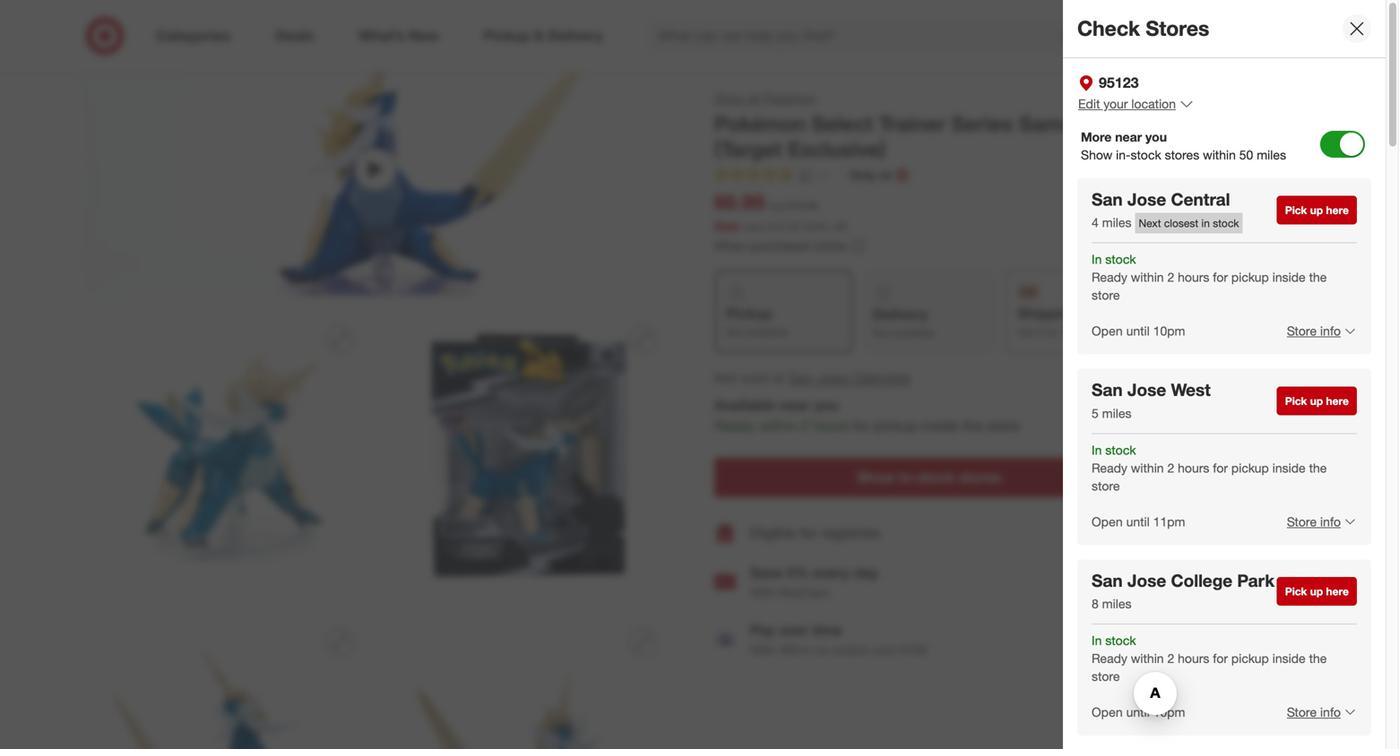 Task type: vqa. For each thing, say whether or not it's contained in the screenshot.
Office within the Santa Monica Office Chair - Threshold™ Designed With Studio Mcgee Threshold Designed W/Studio Mcgee
no



Task type: describe. For each thing, give the bounding box(es) containing it.
you for available near you
[[814, 397, 839, 414]]

jose for san jose west
[[1128, 380, 1167, 400]]

store for san jose college park
[[1287, 705, 1317, 720]]

delivery
[[873, 306, 928, 323]]

pick up here for san jose west
[[1285, 394, 1349, 408]]

in for san jose west
[[1092, 442, 1102, 458]]

in- inside button
[[900, 469, 918, 486]]

near for in-
[[1116, 129, 1142, 145]]

2 for 4
[[1168, 269, 1175, 285]]

show inside more near you show in-stock stores within 50 miles
[[1081, 147, 1113, 163]]

here for san jose west
[[1326, 394, 1349, 408]]

store for san jose college park
[[1092, 669, 1120, 685]]

up for san jose college park
[[1311, 585, 1324, 599]]

edit your location
[[1079, 96, 1176, 111]]

pok&#233;mon select trainer series samurott action figure (target exclusive), 4 of 13 image
[[383, 311, 672, 600]]

shop all pokemon pokémon select trainer series samurott action figure (target exclusive)
[[715, 91, 1247, 162]]

save 5% every day with redcard
[[750, 564, 878, 601]]

for for san jose college park
[[1213, 651, 1228, 667]]

redcard
[[779, 585, 829, 601]]

ready for san jose west
[[1092, 460, 1128, 476]]

reg
[[768, 199, 783, 212]]

pay
[[750, 622, 775, 639]]

2 inside available near you ready within 2 hours for pickup inside the store
[[801, 417, 809, 435]]

open for san jose central
[[1092, 323, 1123, 339]]

in stock ready within 2 hours for pickup inside the store for central
[[1092, 252, 1327, 303]]

within for san jose college park
[[1131, 651, 1164, 667]]

pick for san jose central
[[1285, 204, 1308, 217]]

central
[[1171, 189, 1231, 210]]

2 for 5
[[1168, 460, 1175, 476]]

stores inside button
[[959, 469, 1002, 486]]

san jose central 4 miles next closest in stock
[[1092, 189, 1240, 230]]

edit
[[1079, 96, 1100, 111]]

0 vertical spatial at
[[880, 167, 892, 183]]

for for san jose west
[[1213, 460, 1228, 476]]

1 vertical spatial at
[[773, 369, 785, 387]]

(target
[[715, 137, 782, 162]]

pick up here button for san jose college park
[[1277, 578, 1357, 606]]

27
[[799, 167, 813, 183]]

affirm
[[779, 642, 812, 658]]

10.00
[[774, 220, 801, 233]]

more
[[1081, 129, 1112, 145]]

ready inside available near you ready within 2 hours for pickup inside the store
[[715, 417, 755, 435]]

pay over time with affirm on orders over $100
[[750, 622, 928, 658]]

time
[[813, 622, 843, 639]]

shipping
[[1018, 305, 1078, 322]]

trainer
[[879, 111, 946, 136]]

on
[[815, 642, 830, 658]]

oakridge
[[852, 369, 911, 387]]

eligible for registries
[[750, 524, 881, 542]]

save
[[744, 220, 766, 233]]

every
[[813, 564, 850, 582]]

san for san jose central
[[1092, 189, 1123, 210]]

store info button for san jose college park
[[1276, 693, 1357, 732]]

info for san jose west
[[1321, 514, 1341, 530]]

all
[[748, 91, 760, 106]]

not for pickup
[[726, 326, 744, 339]]

available near you ready within 2 hours for pickup inside the store
[[715, 397, 1020, 435]]

8
[[1092, 596, 1099, 612]]

pickup not available
[[726, 305, 788, 339]]

miles inside more near you show in-stock stores within 50 miles
[[1257, 147, 1287, 163]]

san jose college park 8 miles
[[1092, 570, 1275, 612]]

store for san jose central
[[1092, 287, 1120, 303]]

edit your location button
[[1078, 94, 1195, 114]]

info for san jose college park
[[1321, 705, 1341, 720]]

exclusive)
[[788, 137, 886, 162]]

stock inside more near you show in-stock stores within 50 miles
[[1131, 147, 1162, 163]]

hours for park
[[1178, 651, 1210, 667]]

stores inside more near you show in-stock stores within 50 miles
[[1165, 147, 1200, 163]]

west
[[1171, 380, 1211, 400]]

check
[[1078, 16, 1140, 41]]

within for san jose central
[[1131, 269, 1164, 285]]

shop
[[715, 91, 744, 106]]

pickup for san jose central
[[1232, 269, 1269, 285]]

shipping get it by thu, dec 21
[[1018, 305, 1119, 339]]

$
[[769, 220, 774, 233]]

5%
[[787, 564, 809, 582]]

up for san jose west
[[1311, 394, 1324, 408]]

store info button for san jose central
[[1276, 312, 1357, 351]]

action
[[1116, 111, 1180, 136]]

by
[[1047, 326, 1059, 339]]

add item button
[[1230, 519, 1306, 548]]

store for san jose west
[[1287, 514, 1317, 530]]

open until 10pm for college
[[1092, 705, 1186, 720]]

it
[[1038, 326, 1044, 339]]

not left sold
[[715, 369, 738, 387]]

until for college
[[1127, 705, 1150, 720]]

only
[[850, 167, 877, 183]]

add
[[1255, 527, 1274, 540]]

2 for park
[[1168, 651, 1175, 667]]

pick up here button for san jose central
[[1277, 196, 1357, 225]]

only at
[[850, 167, 892, 183]]

when
[[715, 238, 747, 254]]

until for west
[[1127, 514, 1150, 530]]

day
[[854, 564, 878, 582]]

jose for san jose central
[[1128, 189, 1167, 210]]

sold
[[742, 369, 769, 387]]

11pm
[[1154, 514, 1186, 530]]

ready for san jose central
[[1092, 269, 1128, 285]]

eligible
[[750, 524, 797, 542]]

miles inside san jose college park 8 miles
[[1102, 596, 1132, 612]]

pok&#233;mon select trainer series samurott action figure (target exclusive), 2 of 13, play video image
[[80, 43, 672, 297]]

store for san jose central
[[1287, 323, 1317, 339]]

in
[[1202, 217, 1210, 230]]

pok&#233;mon select trainer series samurott action figure (target exclusive), 3 of 13 image
[[80, 311, 368, 600]]

the inside available near you ready within 2 hours for pickup inside the store
[[963, 417, 984, 435]]

in- inside more near you show in-stock stores within 50 miles
[[1116, 147, 1131, 163]]

san for san jose west
[[1092, 380, 1123, 400]]

up for san jose central
[[1311, 204, 1324, 217]]

4
[[1092, 215, 1099, 230]]

samurott
[[1019, 111, 1111, 136]]

online
[[814, 238, 847, 254]]

park
[[1238, 570, 1275, 591]]

get
[[1018, 326, 1035, 339]]

location
[[1132, 96, 1176, 111]]

show in-stock stores
[[858, 469, 1002, 486]]

inside for san jose central
[[1273, 269, 1306, 285]]

delivery not available
[[873, 306, 935, 340]]

not sold at san jose oakridge
[[715, 369, 911, 387]]

show in-stock stores button
[[715, 458, 1145, 497]]

available for delivery
[[893, 327, 935, 340]]

10pm for central
[[1154, 323, 1186, 339]]

pick up here for san jose central
[[1285, 204, 1349, 217]]

open until 10pm for central
[[1092, 323, 1186, 339]]

open until 11pm
[[1092, 514, 1186, 530]]

select
[[812, 111, 873, 136]]

not for delivery
[[873, 327, 890, 340]]

college
[[1171, 570, 1233, 591]]



Task type: locate. For each thing, give the bounding box(es) containing it.
you inside more near you show in-stock stores within 50 miles
[[1146, 129, 1167, 145]]

1 in from the top
[[1092, 252, 1102, 267]]

2 pick up here from the top
[[1285, 394, 1349, 408]]

2 store info button from the top
[[1276, 502, 1357, 542]]

info for san jose central
[[1321, 323, 1341, 339]]

in
[[1092, 252, 1102, 267], [1092, 442, 1102, 458], [1092, 633, 1102, 649]]

1 vertical spatial open
[[1092, 514, 1123, 530]]

san jose oakridge button
[[789, 368, 911, 388]]

pickup for san jose west
[[1232, 460, 1269, 476]]

open for san jose college park
[[1092, 705, 1123, 720]]

50
[[1240, 147, 1254, 163], [807, 220, 819, 233]]

near inside more near you show in-stock stores within 50 miles
[[1116, 129, 1142, 145]]

2 vertical spatial in stock ready within 2 hours for pickup inside the store
[[1092, 633, 1327, 685]]

2 vertical spatial pick up here
[[1285, 585, 1349, 599]]

5
[[1092, 406, 1099, 421]]

2 vertical spatial in
[[1092, 633, 1102, 649]]

check stores
[[1078, 16, 1210, 41]]

2 up from the top
[[1311, 394, 1324, 408]]

0 vertical spatial info
[[1321, 323, 1341, 339]]

pickup
[[726, 305, 773, 322]]

stores
[[1165, 147, 1200, 163], [959, 469, 1002, 486]]

2 vertical spatial until
[[1127, 705, 1150, 720]]

you inside available near you ready within 2 hours for pickup inside the store
[[814, 397, 839, 414]]

in stock ready within 2 hours for pickup inside the store for west
[[1092, 442, 1327, 494]]

available
[[747, 326, 788, 339], [893, 327, 935, 340]]

search button
[[1081, 16, 1124, 59]]

hours up the 11pm at the right of the page
[[1178, 460, 1210, 476]]

1 until from the top
[[1127, 323, 1150, 339]]

store info for san jose west
[[1287, 514, 1341, 530]]

pok&#233;mon select trainer series samurott action figure (target exclusive), 1 of 13 image
[[80, 0, 672, 28]]

jose left the college
[[1128, 570, 1167, 591]]

in down 4
[[1092, 252, 1102, 267]]

1 vertical spatial pick up here button
[[1277, 387, 1357, 415]]

0 vertical spatial store info button
[[1276, 312, 1357, 351]]

50 down figure
[[1240, 147, 1254, 163]]

0 horizontal spatial you
[[814, 397, 839, 414]]

your
[[1104, 96, 1128, 111]]

0 vertical spatial pick up here
[[1285, 204, 1349, 217]]

until for central
[[1127, 323, 1150, 339]]

stores
[[1146, 16, 1210, 41]]

you down not sold at san jose oakridge
[[814, 397, 839, 414]]

the for san jose west
[[1310, 460, 1327, 476]]

50 for more
[[1240, 147, 1254, 163]]

not inside 'delivery not available'
[[873, 327, 890, 340]]

pickup inside available near you ready within 2 hours for pickup inside the store
[[874, 417, 917, 435]]

pok&#233;mon select trainer series samurott action figure (target exclusive), 6 of 13 image
[[383, 614, 672, 750]]

1 horizontal spatial show
[[1081, 147, 1113, 163]]

miles inside the san jose central 4 miles next closest in stock
[[1102, 215, 1132, 230]]

store info
[[1287, 323, 1341, 339], [1287, 514, 1341, 530], [1287, 705, 1341, 720]]

san up 5 at the bottom of page
[[1092, 380, 1123, 400]]

1 open from the top
[[1092, 323, 1123, 339]]

open for san jose west
[[1092, 514, 1123, 530]]

1 horizontal spatial available
[[893, 327, 935, 340]]

50 inside more near you show in-stock stores within 50 miles
[[1240, 147, 1254, 163]]

0 vertical spatial in-
[[1116, 147, 1131, 163]]

sale
[[715, 218, 740, 234]]

ready down 8
[[1092, 651, 1128, 667]]

50 for $9.99
[[807, 220, 819, 233]]

0 vertical spatial up
[[1311, 204, 1324, 217]]

show up registries
[[858, 469, 896, 486]]

0 vertical spatial over
[[779, 622, 809, 639]]

check stores dialog
[[1063, 0, 1400, 750]]

3 open from the top
[[1092, 705, 1123, 720]]

pick up here button for san jose west
[[1277, 387, 1357, 415]]

store info button for san jose west
[[1276, 502, 1357, 542]]

2 pick up here button from the top
[[1277, 387, 1357, 415]]

2 vertical spatial store
[[1287, 705, 1317, 720]]

not down pickup
[[726, 326, 744, 339]]

inside
[[1273, 269, 1306, 285], [921, 417, 959, 435], [1273, 460, 1306, 476], [1273, 651, 1306, 667]]

you
[[1146, 129, 1167, 145], [814, 397, 839, 414]]

stock inside button
[[918, 469, 955, 486]]

pickup
[[1232, 269, 1269, 285], [874, 417, 917, 435], [1232, 460, 1269, 476], [1232, 651, 1269, 667]]

1 with from the top
[[750, 585, 775, 601]]

3 info from the top
[[1321, 705, 1341, 720]]

1 vertical spatial pick up here
[[1285, 394, 1349, 408]]

in stock ready within 2 hours for pickup inside the store down in
[[1092, 252, 1327, 303]]

3 up from the top
[[1311, 585, 1324, 599]]

stock inside the san jose central 4 miles next closest in stock
[[1213, 217, 1240, 230]]

here for san jose college park
[[1326, 585, 1349, 599]]

2 in from the top
[[1092, 442, 1102, 458]]

closest
[[1164, 217, 1199, 230]]

figure
[[1185, 111, 1247, 136]]

2 vertical spatial pick up here button
[[1277, 578, 1357, 606]]

0 vertical spatial you
[[1146, 129, 1167, 145]]

here
[[1326, 204, 1349, 217], [1326, 394, 1349, 408], [1326, 585, 1349, 599]]

0 horizontal spatial at
[[773, 369, 785, 387]]

within up the "open until 11pm"
[[1131, 460, 1164, 476]]

1 vertical spatial pick
[[1285, 394, 1308, 408]]

1 vertical spatial 50
[[807, 220, 819, 233]]

jose
[[1128, 189, 1167, 210], [818, 369, 848, 387], [1128, 380, 1167, 400], [1128, 570, 1167, 591]]

2 pick from the top
[[1285, 394, 1308, 408]]

off
[[832, 220, 845, 233]]

3 in from the top
[[1092, 633, 1102, 649]]

not inside pickup not available
[[726, 326, 744, 339]]

san inside the san jose west 5 miles
[[1092, 380, 1123, 400]]

1 info from the top
[[1321, 323, 1341, 339]]

$100
[[900, 642, 928, 658]]

2 with from the top
[[750, 642, 775, 658]]

2 open from the top
[[1092, 514, 1123, 530]]

san for san jose college park
[[1092, 570, 1123, 591]]

$19.99
[[786, 199, 819, 212]]

2
[[1168, 269, 1175, 285], [801, 417, 809, 435], [1168, 460, 1175, 476], [1168, 651, 1175, 667]]

in for san jose college park
[[1092, 633, 1102, 649]]

0 horizontal spatial show
[[858, 469, 896, 486]]

1 vertical spatial store
[[1287, 514, 1317, 530]]

1 store from the top
[[1287, 323, 1317, 339]]

orders
[[833, 642, 869, 658]]

3 here from the top
[[1326, 585, 1349, 599]]

2 down not sold at san jose oakridge
[[801, 417, 809, 435]]

not down the delivery
[[873, 327, 890, 340]]

show
[[1081, 147, 1113, 163], [858, 469, 896, 486]]

27 link
[[715, 166, 831, 187]]

1 open until 10pm from the top
[[1092, 323, 1186, 339]]

1 vertical spatial in-
[[900, 469, 918, 486]]

you down location
[[1146, 129, 1167, 145]]

pick for san jose west
[[1285, 394, 1308, 408]]

0 vertical spatial near
[[1116, 129, 1142, 145]]

0 vertical spatial 50
[[1240, 147, 1254, 163]]

with
[[750, 585, 775, 601], [750, 642, 775, 658]]

$9.99
[[715, 190, 765, 215]]

0 vertical spatial store
[[1287, 323, 1317, 339]]

at right sold
[[773, 369, 785, 387]]

3 store from the top
[[1287, 705, 1317, 720]]

inside for san jose college park
[[1273, 651, 1306, 667]]

you for more near you
[[1146, 129, 1167, 145]]

1 vertical spatial you
[[814, 397, 839, 414]]

within down san jose college park 8 miles
[[1131, 651, 1164, 667]]

available inside 'delivery not available'
[[893, 327, 935, 340]]

2 vertical spatial here
[[1326, 585, 1349, 599]]

1 vertical spatial show
[[858, 469, 896, 486]]

store
[[1092, 287, 1120, 303], [987, 417, 1020, 435], [1092, 478, 1120, 494], [1092, 669, 1120, 685]]

1 vertical spatial here
[[1326, 394, 1349, 408]]

1 vertical spatial in stock ready within 2 hours for pickup inside the store
[[1092, 442, 1327, 494]]

1 here from the top
[[1326, 204, 1349, 217]]

hours for 5
[[1178, 460, 1210, 476]]

hours down san jose oakridge "button"
[[813, 417, 849, 435]]

1 vertical spatial in
[[1092, 442, 1102, 458]]

until
[[1127, 323, 1150, 339], [1127, 514, 1150, 530], [1127, 705, 1150, 720]]

save
[[750, 564, 783, 582]]

1 pick up here from the top
[[1285, 204, 1349, 217]]

0 vertical spatial pick
[[1285, 204, 1308, 217]]

$9.99 reg $19.99 sale save $ 10.00 ( 50 % off )
[[715, 190, 848, 234]]

0 horizontal spatial stores
[[959, 469, 1002, 486]]

2 vertical spatial store info
[[1287, 705, 1341, 720]]

pickup for san jose college park
[[1232, 651, 1269, 667]]

2 vertical spatial pick
[[1285, 585, 1308, 599]]

1 vertical spatial stores
[[959, 469, 1002, 486]]

jose inside the san jose central 4 miles next closest in stock
[[1128, 189, 1167, 210]]

0 vertical spatial store info
[[1287, 323, 1341, 339]]

with down pay
[[750, 642, 775, 658]]

2 down the closest
[[1168, 269, 1175, 285]]

near inside available near you ready within 2 hours for pickup inside the store
[[780, 397, 810, 414]]

in stock ready within 2 hours for pickup inside the store for college
[[1092, 633, 1327, 685]]

registries
[[822, 524, 881, 542]]

near for within
[[780, 397, 810, 414]]

1 pick from the top
[[1285, 204, 1308, 217]]

1 horizontal spatial in-
[[1116, 147, 1131, 163]]

with down save
[[750, 585, 775, 601]]

miles
[[1257, 147, 1287, 163], [1102, 215, 1132, 230], [1102, 406, 1132, 421], [1102, 596, 1132, 612]]

jose inside the san jose west 5 miles
[[1128, 380, 1167, 400]]

pick for san jose college park
[[1285, 585, 1308, 599]]

0 vertical spatial pick up here button
[[1277, 196, 1357, 225]]

hours down san jose college park 8 miles
[[1178, 651, 1210, 667]]

with inside pay over time with affirm on orders over $100
[[750, 642, 775, 658]]

10pm for college
[[1154, 705, 1186, 720]]

2 until from the top
[[1127, 514, 1150, 530]]

50 inside $9.99 reg $19.99 sale save $ 10.00 ( 50 % off )
[[807, 220, 819, 233]]

2 vertical spatial open
[[1092, 705, 1123, 720]]

pok&#233;mon select trainer series samurott action figure (target exclusive), 5 of 13 image
[[80, 614, 368, 750]]

ready for san jose college park
[[1092, 651, 1128, 667]]

2 store from the top
[[1287, 514, 1317, 530]]

for
[[1213, 269, 1228, 285], [853, 417, 870, 435], [1213, 460, 1228, 476], [800, 524, 818, 542], [1213, 651, 1228, 667]]

available for pickup
[[747, 326, 788, 339]]

pick
[[1285, 204, 1308, 217], [1285, 394, 1308, 408], [1285, 585, 1308, 599]]

show inside button
[[858, 469, 896, 486]]

ready down 5 at the bottom of page
[[1092, 460, 1128, 476]]

3 in stock ready within 2 hours for pickup inside the store from the top
[[1092, 633, 1327, 685]]

san right sold
[[789, 369, 814, 387]]

pokémon
[[715, 111, 806, 136]]

1 vertical spatial store info button
[[1276, 502, 1357, 542]]

available
[[715, 397, 776, 414]]

pokemon
[[764, 91, 817, 106]]

0 vertical spatial open
[[1092, 323, 1123, 339]]

1 vertical spatial 10pm
[[1154, 705, 1186, 720]]

What can we help you find? suggestions appear below search field
[[647, 16, 1094, 56]]

jose up next
[[1128, 189, 1167, 210]]

1 up from the top
[[1311, 204, 1324, 217]]

open
[[1092, 323, 1123, 339], [1092, 514, 1123, 530], [1092, 705, 1123, 720]]

)
[[845, 220, 848, 233]]

add item
[[1255, 527, 1298, 540]]

for inside available near you ready within 2 hours for pickup inside the store
[[853, 417, 870, 435]]

over up affirm
[[779, 622, 809, 639]]

open until 10pm
[[1092, 323, 1186, 339], [1092, 705, 1186, 720]]

thu,
[[1062, 326, 1082, 339]]

show down more
[[1081, 147, 1113, 163]]

1 vertical spatial with
[[750, 642, 775, 658]]

in for san jose central
[[1092, 252, 1102, 267]]

san
[[1092, 189, 1123, 210], [789, 369, 814, 387], [1092, 380, 1123, 400], [1092, 570, 1123, 591]]

1 horizontal spatial over
[[873, 642, 897, 658]]

jose left oakridge
[[818, 369, 848, 387]]

2 vertical spatial up
[[1311, 585, 1324, 599]]

within down next
[[1131, 269, 1164, 285]]

san jose west 5 miles
[[1092, 380, 1211, 421]]

search
[[1081, 29, 1124, 46]]

0 vertical spatial here
[[1326, 204, 1349, 217]]

3 pick up here from the top
[[1285, 585, 1349, 599]]

50 down $19.99
[[807, 220, 819, 233]]

in down 5 at the bottom of page
[[1092, 442, 1102, 458]]

2 down san jose college park 8 miles
[[1168, 651, 1175, 667]]

stock
[[1131, 147, 1162, 163], [1213, 217, 1240, 230], [1106, 252, 1136, 267], [1106, 442, 1136, 458], [918, 469, 955, 486], [1106, 633, 1136, 649]]

in- down available near you ready within 2 hours for pickup inside the store
[[900, 469, 918, 486]]

1 horizontal spatial at
[[880, 167, 892, 183]]

hours inside available near you ready within 2 hours for pickup inside the store
[[813, 417, 849, 435]]

pick up here
[[1285, 204, 1349, 217], [1285, 394, 1349, 408], [1285, 585, 1349, 599]]

%
[[819, 220, 829, 233]]

item
[[1277, 527, 1298, 540]]

in down 8
[[1092, 633, 1102, 649]]

10pm
[[1154, 323, 1186, 339], [1154, 705, 1186, 720]]

1 horizontal spatial you
[[1146, 129, 1167, 145]]

0 vertical spatial in stock ready within 2 hours for pickup inside the store
[[1092, 252, 1327, 303]]

21
[[1108, 326, 1119, 339]]

inside inside available near you ready within 2 hours for pickup inside the store
[[921, 417, 959, 435]]

1 in stock ready within 2 hours for pickup inside the store from the top
[[1092, 252, 1327, 303]]

within inside available near you ready within 2 hours for pickup inside the store
[[759, 417, 797, 435]]

store for san jose west
[[1092, 478, 1120, 494]]

ready up 21
[[1092, 269, 1128, 285]]

0 vertical spatial 10pm
[[1154, 323, 1186, 339]]

0 vertical spatial stores
[[1165, 147, 1200, 163]]

store inside available near you ready within 2 hours for pickup inside the store
[[987, 417, 1020, 435]]

jose inside san jose college park 8 miles
[[1128, 570, 1167, 591]]

0 horizontal spatial over
[[779, 622, 809, 639]]

hours down in
[[1178, 269, 1210, 285]]

1 vertical spatial until
[[1127, 514, 1150, 530]]

in stock ready within 2 hours for pickup inside the store down san jose college park 8 miles
[[1092, 633, 1327, 685]]

2 info from the top
[[1321, 514, 1341, 530]]

for for san jose central
[[1213, 269, 1228, 285]]

san up 4
[[1092, 189, 1123, 210]]

in- down action
[[1116, 147, 1131, 163]]

1 vertical spatial info
[[1321, 514, 1341, 530]]

2 store info from the top
[[1287, 514, 1341, 530]]

3 pick up here button from the top
[[1277, 578, 1357, 606]]

0 vertical spatial show
[[1081, 147, 1113, 163]]

jose left "west"
[[1128, 380, 1167, 400]]

0 horizontal spatial near
[[780, 397, 810, 414]]

ready down available
[[715, 417, 755, 435]]

2 here from the top
[[1326, 394, 1349, 408]]

at right only
[[880, 167, 892, 183]]

0 horizontal spatial in-
[[900, 469, 918, 486]]

san inside san jose college park 8 miles
[[1092, 570, 1123, 591]]

3 until from the top
[[1127, 705, 1150, 720]]

1 vertical spatial up
[[1311, 394, 1324, 408]]

in stock ready within 2 hours for pickup inside the store up the 11pm at the right of the page
[[1092, 442, 1327, 494]]

san up 8
[[1092, 570, 1123, 591]]

available inside pickup not available
[[747, 326, 788, 339]]

1 vertical spatial near
[[780, 397, 810, 414]]

series
[[952, 111, 1013, 136]]

here for san jose central
[[1326, 204, 1349, 217]]

more near you show in-stock stores within 50 miles
[[1081, 129, 1287, 163]]

1 horizontal spatial stores
[[1165, 147, 1200, 163]]

available down pickup
[[747, 326, 788, 339]]

the for san jose central
[[1310, 269, 1327, 285]]

2 in stock ready within 2 hours for pickup inside the store from the top
[[1092, 442, 1327, 494]]

ready
[[1092, 269, 1128, 285], [715, 417, 755, 435], [1092, 460, 1128, 476], [1092, 651, 1128, 667]]

within inside more near you show in-stock stores within 50 miles
[[1203, 147, 1236, 163]]

3 pick from the top
[[1285, 585, 1308, 599]]

store info for san jose college park
[[1287, 705, 1341, 720]]

1 store info from the top
[[1287, 323, 1341, 339]]

miles inside the san jose west 5 miles
[[1102, 406, 1132, 421]]

san inside the san jose central 4 miles next closest in stock
[[1092, 189, 1123, 210]]

0 horizontal spatial 50
[[807, 220, 819, 233]]

within down figure
[[1203, 147, 1236, 163]]

0 horizontal spatial available
[[747, 326, 788, 339]]

1 horizontal spatial near
[[1116, 129, 1142, 145]]

1 vertical spatial store info
[[1287, 514, 1341, 530]]

0 vertical spatial until
[[1127, 323, 1150, 339]]

store info for san jose central
[[1287, 323, 1341, 339]]

store info button
[[1276, 312, 1357, 351], [1276, 502, 1357, 542], [1276, 693, 1357, 732]]

within down available
[[759, 417, 797, 435]]

2 vertical spatial info
[[1321, 705, 1341, 720]]

near down not sold at san jose oakridge
[[780, 397, 810, 414]]

0 vertical spatial open until 10pm
[[1092, 323, 1186, 339]]

0 vertical spatial in
[[1092, 252, 1102, 267]]

2 open until 10pm from the top
[[1092, 705, 1186, 720]]

dec
[[1085, 326, 1105, 339]]

inside for san jose west
[[1273, 460, 1306, 476]]

pick up here for san jose college park
[[1285, 585, 1349, 599]]

with inside save 5% every day with redcard
[[750, 585, 775, 601]]

2 10pm from the top
[[1154, 705, 1186, 720]]

1 horizontal spatial 50
[[1240, 147, 1254, 163]]

hours for 4
[[1178, 269, 1210, 285]]

0 vertical spatial with
[[750, 585, 775, 601]]

1 vertical spatial over
[[873, 642, 897, 658]]

2 vertical spatial store info button
[[1276, 693, 1357, 732]]

the for san jose college park
[[1310, 651, 1327, 667]]

purchased
[[751, 238, 810, 254]]

jose for san jose college park
[[1128, 570, 1167, 591]]

when purchased online
[[715, 238, 847, 254]]

1 pick up here button from the top
[[1277, 196, 1357, 225]]

3 store info from the top
[[1287, 705, 1341, 720]]

95123
[[1099, 74, 1139, 91]]

within
[[1203, 147, 1236, 163], [1131, 269, 1164, 285], [759, 417, 797, 435], [1131, 460, 1164, 476], [1131, 651, 1164, 667]]

3 store info button from the top
[[1276, 693, 1357, 732]]

pick up here button
[[1277, 196, 1357, 225], [1277, 387, 1357, 415], [1277, 578, 1357, 606]]

available down the delivery
[[893, 327, 935, 340]]

near right more
[[1116, 129, 1142, 145]]

2 up the 11pm at the right of the page
[[1168, 460, 1175, 476]]

1 store info button from the top
[[1276, 312, 1357, 351]]

over left "$100"
[[873, 642, 897, 658]]

within for san jose west
[[1131, 460, 1164, 476]]

(
[[804, 220, 807, 233]]

1 10pm from the top
[[1154, 323, 1186, 339]]

next
[[1139, 217, 1162, 230]]

1 vertical spatial open until 10pm
[[1092, 705, 1186, 720]]



